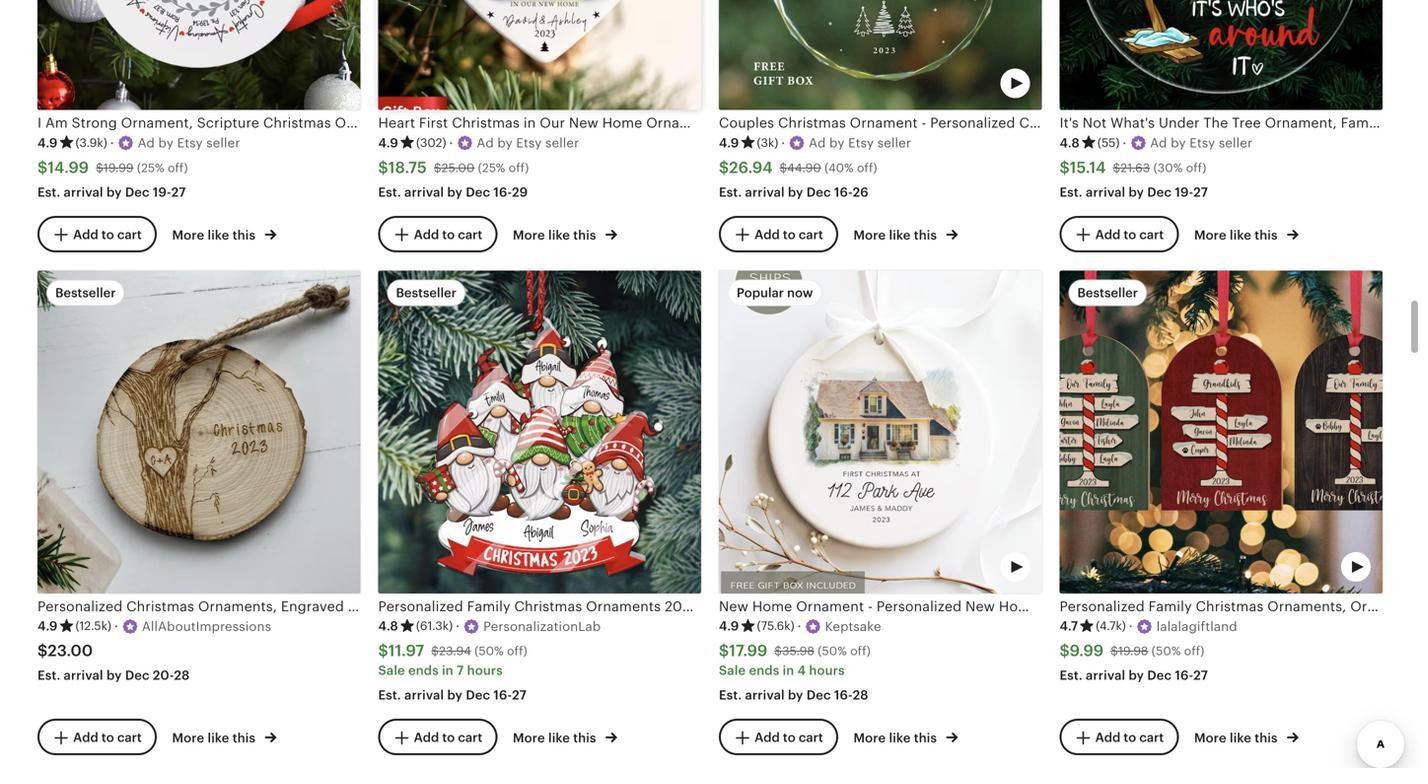Task type: vqa. For each thing, say whether or not it's contained in the screenshot.
the (50% to the right
yes



Task type: describe. For each thing, give the bounding box(es) containing it.
4.9 up 17.99
[[719, 619, 739, 634]]

in for 11.97
[[442, 663, 454, 678]]

29
[[512, 185, 528, 200]]

more for 11.97
[[513, 731, 545, 746]]

add for 17.99
[[755, 731, 780, 745]]

est. arrival by dec 16-26
[[719, 185, 869, 200]]

off) for 26.94
[[857, 161, 877, 175]]

27 for 9.99
[[1194, 668, 1208, 683]]

like for 11.97
[[548, 731, 570, 746]]

this for 26.94
[[914, 228, 937, 243]]

this for 15.14
[[1255, 228, 1278, 243]]

(40%
[[825, 161, 854, 175]]

add to cart for 18.75
[[414, 227, 483, 242]]

7
[[457, 663, 464, 678]]

ends for 11.97
[[408, 663, 439, 678]]

add to cart for 15.14
[[1095, 227, 1164, 242]]

(4.7k)
[[1096, 619, 1126, 633]]

bestseller for 4.8
[[396, 285, 457, 300]]

est. down 9.99 at the right of the page
[[1060, 668, 1083, 683]]

(75.6k)
[[757, 619, 795, 633]]

cart for 18.75
[[458, 227, 483, 242]]

4.9 for 18.75
[[378, 136, 398, 151]]

est. down 26.94
[[719, 185, 742, 200]]

add to cart for 26.94
[[755, 227, 823, 242]]

(50% for 17.99
[[818, 645, 847, 658]]

more like this for 14.99
[[172, 228, 259, 243]]

add to cart button for 18.75
[[378, 216, 497, 253]]

more for 17.99
[[854, 731, 886, 746]]

arrival down 15.14 at the right top
[[1086, 185, 1126, 200]]

· for 17.99
[[798, 619, 801, 634]]

this for 17.99
[[914, 731, 937, 746]]

to for 18.75
[[442, 227, 455, 242]]

more for 14.99
[[172, 228, 204, 243]]

28 inside $ 17.99 $ 35.98 (50% off) sale ends in 4 hours est. arrival by dec 16-28
[[853, 688, 868, 703]]

arrival down 14.99
[[64, 185, 103, 200]]

est. arrival by dec 19-27 for 14.99
[[37, 185, 186, 200]]

more for 9.99
[[1194, 731, 1227, 746]]

16- inside $ 17.99 $ 35.98 (50% off) sale ends in 4 hours est. arrival by dec 16-28
[[834, 688, 853, 703]]

by down 21.63
[[1129, 185, 1144, 200]]

ends for 17.99
[[749, 663, 780, 678]]

(302)
[[416, 136, 446, 149]]

dec inside $ 17.99 $ 35.98 (50% off) sale ends in 4 hours est. arrival by dec 16-28
[[807, 688, 831, 703]]

cart for 9.99
[[1140, 731, 1164, 745]]

popular now
[[737, 285, 813, 300]]

add for 26.94
[[755, 227, 780, 242]]

hours for 17.99
[[809, 663, 845, 678]]

arrival down 9.99 at the right of the page
[[1086, 668, 1126, 683]]

by down 19.99
[[106, 185, 122, 200]]

more like this link for 26.94
[[854, 224, 958, 244]]

23.94
[[439, 645, 471, 658]]

couples christmas ornament - personalized couple names christmas ornament - our first christmas together - new couple gift image
[[719, 0, 1042, 110]]

like for 26.94
[[889, 228, 911, 243]]

est. inside '$ 23.00 est. arrival by dec 20-28'
[[37, 668, 60, 683]]

more for 26.94
[[854, 228, 886, 243]]

personalized family christmas ornaments, ornaments for christmas 2023, family name ornament custom christmas tree ornament with family names image
[[1060, 271, 1383, 594]]

$ inside $ 14.99 $ 19.99 (25% off)
[[96, 161, 103, 175]]

add for 18.75
[[414, 227, 439, 242]]

dec inside '$ 23.00 est. arrival by dec 20-28'
[[125, 668, 150, 683]]

18.75
[[388, 159, 427, 176]]

add for 11.97
[[414, 731, 439, 745]]

(25% for 14.99
[[137, 161, 164, 175]]

est. arrival by dec 19-27 for 15.14
[[1060, 185, 1208, 200]]

27 for 14.99
[[171, 185, 186, 200]]

add to cart button for 11.97
[[378, 719, 497, 756]]

dec down 19.99
[[125, 185, 150, 200]]

est. down 18.75
[[378, 185, 401, 200]]

· right (12.5k)
[[114, 619, 118, 634]]

(3k)
[[757, 136, 778, 149]]

like for 9.99
[[1230, 731, 1252, 746]]

this for 18.75
[[573, 228, 596, 243]]

dec down 19.98
[[1147, 668, 1172, 683]]

4.9 up 23.00
[[37, 619, 58, 634]]

4.7
[[1060, 619, 1078, 634]]

28 inside '$ 23.00 est. arrival by dec 20-28'
[[174, 668, 190, 683]]

this for 9.99
[[1255, 731, 1278, 746]]

to for 9.99
[[1124, 731, 1136, 745]]

by down 19.98
[[1129, 668, 1144, 683]]

35.98
[[782, 645, 815, 658]]

to for 11.97
[[442, 731, 455, 745]]

hours for 11.97
[[467, 663, 503, 678]]

new home ornament - personalized new home christmas ornament - watercolor photo ornament image
[[719, 271, 1042, 594]]

3 bestseller from the left
[[1078, 285, 1138, 300]]

off) for 11.97
[[507, 645, 527, 658]]

cart for 26.94
[[799, 227, 823, 242]]

like for 15.14
[[1230, 228, 1252, 243]]

est. down 14.99
[[37, 185, 60, 200]]

more like this link for 17.99
[[854, 727, 958, 748]]

9.99
[[1070, 642, 1104, 660]]

add to cart button for 9.99
[[1060, 719, 1179, 756]]

cart for 15.14
[[1140, 227, 1164, 242]]

arrival down 18.75
[[404, 185, 444, 200]]

this for 14.99
[[233, 228, 256, 243]]

4.8 for 11.97
[[378, 619, 398, 634]]

16- inside $ 11.97 $ 23.94 (50% off) sale ends in 7 hours est. arrival by dec 16-27
[[494, 688, 512, 703]]

more like this link for 14.99
[[172, 224, 277, 244]]

off) for 17.99
[[850, 645, 871, 658]]

est. inside $ 11.97 $ 23.94 (50% off) sale ends in 7 hours est. arrival by dec 16-27
[[378, 688, 401, 703]]

by down $ 26.94 $ 44.90 (40% off) on the right top of page
[[788, 185, 803, 200]]

19.98
[[1119, 645, 1149, 658]]

more like this link for 11.97
[[513, 727, 617, 748]]

add to cart button for 15.14
[[1060, 216, 1179, 253]]

to down '$ 23.00 est. arrival by dec 20-28'
[[101, 731, 114, 745]]

(50% for 11.97
[[475, 645, 504, 658]]

by inside $ 11.97 $ 23.94 (50% off) sale ends in 7 hours est. arrival by dec 16-27
[[447, 688, 463, 703]]

est. down 15.14 at the right top
[[1060, 185, 1083, 200]]

(25% for 18.75
[[478, 161, 505, 175]]

bestseller for 4.9
[[55, 285, 116, 300]]

23.00
[[48, 642, 93, 660]]

now
[[787, 285, 813, 300]]

19- for 14.99
[[153, 185, 171, 200]]

dec inside $ 11.97 $ 23.94 (50% off) sale ends in 7 hours est. arrival by dec 16-27
[[466, 688, 490, 703]]

by inside '$ 23.00 est. arrival by dec 20-28'
[[106, 668, 122, 683]]

product video element for 9.99
[[1060, 271, 1383, 594]]



Task type: locate. For each thing, give the bounding box(es) containing it.
add to cart
[[73, 227, 142, 242], [414, 227, 483, 242], [755, 227, 823, 242], [1095, 227, 1164, 242], [73, 731, 142, 745], [414, 731, 483, 745], [755, 731, 823, 745], [1095, 731, 1164, 745]]

ends inside $ 11.97 $ 23.94 (50% off) sale ends in 7 hours est. arrival by dec 16-27
[[408, 663, 439, 678]]

0 horizontal spatial (25%
[[137, 161, 164, 175]]

19- for 15.14
[[1175, 185, 1194, 200]]

add down est. arrival by dec 16-26
[[755, 227, 780, 242]]

1 horizontal spatial in
[[783, 663, 794, 678]]

off) inside $ 15.14 $ 21.63 (30% off)
[[1186, 161, 1207, 175]]

by down the 25.00
[[447, 185, 463, 200]]

1 horizontal spatial 4.8
[[1060, 136, 1080, 151]]

to for 15.14
[[1124, 227, 1136, 242]]

· for 14.99
[[110, 136, 114, 151]]

1 horizontal spatial est. arrival by dec 19-27
[[1060, 185, 1208, 200]]

20-
[[153, 668, 174, 683]]

1 ends from the left
[[408, 663, 439, 678]]

est. arrival by dec 16-29
[[378, 185, 528, 200]]

more
[[172, 228, 204, 243], [513, 228, 545, 243], [854, 228, 886, 243], [1194, 228, 1227, 243], [172, 731, 204, 746], [513, 731, 545, 746], [854, 731, 886, 746], [1194, 731, 1227, 746]]

0 horizontal spatial in
[[442, 663, 454, 678]]

by down 4
[[788, 688, 803, 703]]

to down $ 17.99 $ 35.98 (50% off) sale ends in 4 hours est. arrival by dec 16-28
[[783, 731, 796, 745]]

4.9 up 26.94
[[719, 136, 739, 151]]

like for 17.99
[[889, 731, 911, 746]]

4.9 up 18.75
[[378, 136, 398, 151]]

add to cart down est. arrival by dec 16-27
[[1095, 731, 1164, 745]]

more like this
[[172, 228, 259, 243], [513, 228, 600, 243], [854, 228, 940, 243], [1194, 228, 1281, 243], [172, 731, 259, 746], [513, 731, 600, 746], [854, 731, 940, 746], [1194, 731, 1281, 746]]

est. inside $ 17.99 $ 35.98 (50% off) sale ends in 4 hours est. arrival by dec 16-28
[[719, 688, 742, 703]]

4.8
[[1060, 136, 1080, 151], [378, 619, 398, 634]]

sale down 11.97
[[378, 663, 405, 678]]

off) inside the $ 18.75 $ 25.00 (25% off)
[[509, 161, 529, 175]]

1 est. arrival by dec 19-27 from the left
[[37, 185, 186, 200]]

21.63
[[1121, 161, 1150, 175]]

27 inside $ 11.97 $ 23.94 (50% off) sale ends in 7 hours est. arrival by dec 16-27
[[512, 688, 527, 703]]

personalized christmas ornaments, engraved ornament, christmas tree ornament, engraved christmas ornament, couples gift, wedding gift image
[[37, 271, 361, 594]]

more like this link for 15.14
[[1194, 224, 1299, 244]]

ends down 17.99
[[749, 663, 780, 678]]

2 ends from the left
[[749, 663, 780, 678]]

arrival inside $ 11.97 $ 23.94 (50% off) sale ends in 7 hours est. arrival by dec 16-27
[[404, 688, 444, 703]]

15.14
[[1070, 159, 1106, 176]]

more like this for 15.14
[[1194, 228, 1281, 243]]

(25% right 19.99
[[137, 161, 164, 175]]

· right (61.3k)
[[456, 619, 460, 634]]

add to cart for 9.99
[[1095, 731, 1164, 745]]

$ 26.94 $ 44.90 (40% off)
[[719, 159, 877, 176]]

est. down 11.97
[[378, 688, 401, 703]]

14.99
[[48, 159, 89, 176]]

1 horizontal spatial bestseller
[[396, 285, 457, 300]]

sale down 17.99
[[719, 663, 746, 678]]

0 horizontal spatial 19-
[[153, 185, 171, 200]]

more like this link for 9.99
[[1194, 727, 1299, 748]]

1 horizontal spatial 19-
[[1175, 185, 1194, 200]]

25.00
[[442, 161, 475, 175]]

1 19- from the left
[[153, 185, 171, 200]]

27
[[171, 185, 186, 200], [1194, 185, 1208, 200], [1194, 668, 1208, 683], [512, 688, 527, 703]]

(55)
[[1098, 136, 1120, 149]]

popular
[[737, 285, 784, 300]]

dec
[[125, 185, 150, 200], [466, 185, 490, 200], [807, 185, 831, 200], [1147, 185, 1172, 200], [125, 668, 150, 683], [1147, 668, 1172, 683], [466, 688, 490, 703], [807, 688, 831, 703]]

2 (25% from the left
[[478, 161, 505, 175]]

off)
[[168, 161, 188, 175], [509, 161, 529, 175], [857, 161, 877, 175], [1186, 161, 1207, 175], [507, 645, 527, 658], [850, 645, 871, 658], [1184, 645, 1205, 658]]

0 horizontal spatial est. arrival by dec 19-27
[[37, 185, 186, 200]]

(3.9k)
[[75, 136, 107, 149]]

to for 26.94
[[783, 227, 796, 242]]

off) inside $ 17.99 $ 35.98 (50% off) sale ends in 4 hours est. arrival by dec 16-28
[[850, 645, 871, 658]]

add for 9.99
[[1095, 731, 1121, 745]]

· for 18.75
[[449, 136, 453, 151]]

est. arrival by dec 16-27
[[1060, 668, 1208, 683]]

1 sale from the left
[[378, 663, 405, 678]]

1 (25% from the left
[[137, 161, 164, 175]]

est. arrival by dec 19-27
[[37, 185, 186, 200], [1060, 185, 1208, 200]]

· for 15.14
[[1123, 136, 1127, 151]]

0 horizontal spatial bestseller
[[55, 285, 116, 300]]

more like this for 18.75
[[513, 228, 600, 243]]

like for 18.75
[[548, 228, 570, 243]]

add to cart button down $ 14.99 $ 19.99 (25% off)
[[37, 216, 157, 253]]

est.
[[37, 185, 60, 200], [378, 185, 401, 200], [719, 185, 742, 200], [1060, 185, 1083, 200], [37, 668, 60, 683], [1060, 668, 1083, 683], [378, 688, 401, 703], [719, 688, 742, 703]]

1 horizontal spatial (25%
[[478, 161, 505, 175]]

off) inside $ 11.97 $ 23.94 (50% off) sale ends in 7 hours est. arrival by dec 16-27
[[507, 645, 527, 658]]

cart down est. arrival by dec 16-27
[[1140, 731, 1164, 745]]

1 horizontal spatial ends
[[749, 663, 780, 678]]

(50% inside $ 9.99 $ 19.98 (50% off)
[[1152, 645, 1181, 658]]

cart for 11.97
[[458, 731, 483, 745]]

add to cart down 21.63
[[1095, 227, 1164, 242]]

arrival
[[64, 185, 103, 200], [404, 185, 444, 200], [745, 185, 785, 200], [1086, 185, 1126, 200], [64, 668, 103, 683], [1086, 668, 1126, 683], [404, 688, 444, 703], [745, 688, 785, 703]]

$ 17.99 $ 35.98 (50% off) sale ends in 4 hours est. arrival by dec 16-28
[[719, 642, 871, 703]]

dec down the 25.00
[[466, 185, 490, 200]]

off) for 9.99
[[1184, 645, 1205, 658]]

$ inside $ 9.99 $ 19.98 (50% off)
[[1111, 645, 1119, 658]]

ends inside $ 17.99 $ 35.98 (50% off) sale ends in 4 hours est. arrival by dec 16-28
[[749, 663, 780, 678]]

· right (3k)
[[781, 136, 785, 151]]

off) for 18.75
[[509, 161, 529, 175]]

$ 23.00 est. arrival by dec 20-28
[[37, 642, 190, 683]]

2 19- from the left
[[1175, 185, 1194, 200]]

hours inside $ 17.99 $ 35.98 (50% off) sale ends in 4 hours est. arrival by dec 16-28
[[809, 663, 845, 678]]

19-
[[153, 185, 171, 200], [1175, 185, 1194, 200]]

to down the est. arrival by dec 16-29
[[442, 227, 455, 242]]

11.97
[[388, 642, 424, 660]]

arrival inside '$ 23.00 est. arrival by dec 20-28'
[[64, 668, 103, 683]]

(25% inside $ 14.99 $ 19.99 (25% off)
[[137, 161, 164, 175]]

to down 21.63
[[1124, 227, 1136, 242]]

product video element for 26.94
[[719, 0, 1042, 110]]

· for 9.99
[[1129, 619, 1133, 634]]

cart down 21.63
[[1140, 227, 1164, 242]]

in for 17.99
[[783, 663, 794, 678]]

0 horizontal spatial (50%
[[475, 645, 504, 658]]

· right '(302)'
[[449, 136, 453, 151]]

4.9 up 14.99
[[37, 136, 58, 151]]

1 vertical spatial 4.8
[[378, 619, 398, 634]]

cart down '$ 23.00 est. arrival by dec 20-28'
[[117, 731, 142, 745]]

dec down the 44.90
[[807, 185, 831, 200]]

arrival down 26.94
[[745, 185, 785, 200]]

$ 14.99 $ 19.99 (25% off)
[[37, 159, 188, 176]]

to for 17.99
[[783, 731, 796, 745]]

in inside $ 17.99 $ 35.98 (50% off) sale ends in 4 hours est. arrival by dec 16-28
[[783, 663, 794, 678]]

(50% inside $ 11.97 $ 23.94 (50% off) sale ends in 7 hours est. arrival by dec 16-27
[[475, 645, 504, 658]]

in
[[442, 663, 454, 678], [783, 663, 794, 678]]

hours right 7
[[467, 663, 503, 678]]

to down $ 11.97 $ 23.94 (50% off) sale ends in 7 hours est. arrival by dec 16-27
[[442, 731, 455, 745]]

add to cart down $ 14.99 $ 19.99 (25% off)
[[73, 227, 142, 242]]

it's not what's under the tree ornament, family ornament, inspirational christmas, xmas tree decoration, family gift,  xmas ornament image
[[1060, 0, 1383, 110]]

more like this for 11.97
[[513, 731, 600, 746]]

1 bestseller from the left
[[55, 285, 116, 300]]

ends down 11.97
[[408, 663, 439, 678]]

off) right the 23.94
[[507, 645, 527, 658]]

add to cart button down est. arrival by dec 16-26
[[719, 216, 838, 253]]

est. arrival by dec 19-27 down 21.63
[[1060, 185, 1208, 200]]

cart for 14.99
[[117, 227, 142, 242]]

cart for 17.99
[[799, 731, 823, 745]]

off) up 29
[[509, 161, 529, 175]]

more like this link
[[172, 224, 277, 244], [513, 224, 617, 244], [854, 224, 958, 244], [1194, 224, 1299, 244], [172, 727, 277, 748], [513, 727, 617, 748], [854, 727, 958, 748], [1194, 727, 1299, 748]]

like for 14.99
[[208, 228, 229, 243]]

$ 15.14 $ 21.63 (30% off)
[[1060, 159, 1207, 176]]

product video element
[[719, 0, 1042, 110], [719, 271, 1042, 594], [1060, 271, 1383, 594]]

heart first christmas in our new home ornament, watercolor custom new home photo christmas ornaments, 2023 new house ornament gift image
[[378, 0, 701, 110]]

add to cart button for 17.99
[[719, 719, 838, 756]]

4.9 for 14.99
[[37, 136, 58, 151]]

(30%
[[1154, 161, 1183, 175]]

arrival down 17.99
[[745, 688, 785, 703]]

this
[[233, 228, 256, 243], [573, 228, 596, 243], [914, 228, 937, 243], [1255, 228, 1278, 243], [233, 731, 256, 746], [573, 731, 596, 746], [914, 731, 937, 746], [1255, 731, 1278, 746]]

·
[[110, 136, 114, 151], [449, 136, 453, 151], [781, 136, 785, 151], [1123, 136, 1127, 151], [114, 619, 118, 634], [456, 619, 460, 634], [798, 619, 801, 634], [1129, 619, 1133, 634]]

hours right 4
[[809, 663, 845, 678]]

(50% right the 23.94
[[475, 645, 504, 658]]

by left 20-
[[106, 668, 122, 683]]

44.90
[[787, 161, 821, 175]]

add to cart down $ 11.97 $ 23.94 (50% off) sale ends in 7 hours est. arrival by dec 16-27
[[414, 731, 483, 745]]

4.8 for 15.14
[[1060, 136, 1080, 151]]

$ 11.97 $ 23.94 (50% off) sale ends in 7 hours est. arrival by dec 16-27
[[378, 642, 527, 703]]

off) for 14.99
[[168, 161, 188, 175]]

off) right the 35.98
[[850, 645, 871, 658]]

1 (50% from the left
[[475, 645, 504, 658]]

2 in from the left
[[783, 663, 794, 678]]

(25% right the 25.00
[[478, 161, 505, 175]]

to down $ 14.99 $ 19.99 (25% off)
[[101, 227, 114, 242]]

add to cart button down est. arrival by dec 16-27
[[1060, 719, 1179, 756]]

2 hours from the left
[[809, 663, 845, 678]]

0 vertical spatial 4.8
[[1060, 136, 1080, 151]]

cart down $ 11.97 $ 23.94 (50% off) sale ends in 7 hours est. arrival by dec 16-27
[[458, 731, 483, 745]]

26.94
[[729, 159, 773, 176]]

$ 18.75 $ 25.00 (25% off)
[[378, 159, 529, 176]]

this for 11.97
[[573, 731, 596, 746]]

add to cart down the est. arrival by dec 16-29
[[414, 227, 483, 242]]

2 horizontal spatial (50%
[[1152, 645, 1181, 658]]

1 horizontal spatial sale
[[719, 663, 746, 678]]

arrival down 23.00
[[64, 668, 103, 683]]

1 horizontal spatial 28
[[853, 688, 868, 703]]

add to cart button down the est. arrival by dec 16-29
[[378, 216, 497, 253]]

est. arrival by dec 19-27 down $ 14.99 $ 19.99 (25% off)
[[37, 185, 186, 200]]

est. down 23.00
[[37, 668, 60, 683]]

add down 14.99
[[73, 227, 98, 242]]

$ inside $ 26.94 $ 44.90 (40% off)
[[780, 161, 787, 175]]

$ inside '$ 23.00 est. arrival by dec 20-28'
[[37, 642, 48, 660]]

(25% inside the $ 18.75 $ 25.00 (25% off)
[[478, 161, 505, 175]]

0 horizontal spatial ends
[[408, 663, 439, 678]]

off) inside $ 26.94 $ 44.90 (40% off)
[[857, 161, 877, 175]]

add down '$ 23.00 est. arrival by dec 20-28'
[[73, 731, 98, 745]]

add down 15.14 at the right top
[[1095, 227, 1121, 242]]

1 hours from the left
[[467, 663, 503, 678]]

(50% inside $ 17.99 $ 35.98 (50% off) sale ends in 4 hours est. arrival by dec 16-28
[[818, 645, 847, 658]]

cart down 19.99
[[117, 227, 142, 242]]

4.8 up 11.97
[[378, 619, 398, 634]]

add to cart button
[[37, 216, 157, 253], [378, 216, 497, 253], [719, 216, 838, 253], [1060, 216, 1179, 253], [37, 719, 157, 756], [378, 719, 497, 756], [719, 719, 838, 756], [1060, 719, 1179, 756]]

0 vertical spatial 28
[[174, 668, 190, 683]]

by
[[106, 185, 122, 200], [447, 185, 463, 200], [788, 185, 803, 200], [1129, 185, 1144, 200], [106, 668, 122, 683], [1129, 668, 1144, 683], [447, 688, 463, 703], [788, 688, 803, 703]]

add to cart for 14.99
[[73, 227, 142, 242]]

4.8 up 15.14 at the right top
[[1060, 136, 1080, 151]]

0 horizontal spatial sale
[[378, 663, 405, 678]]

sale inside $ 11.97 $ 23.94 (50% off) sale ends in 7 hours est. arrival by dec 16-27
[[378, 663, 405, 678]]

2 sale from the left
[[719, 663, 746, 678]]

by down 7
[[447, 688, 463, 703]]

arrival down 11.97
[[404, 688, 444, 703]]

· for 11.97
[[456, 619, 460, 634]]

add for 14.99
[[73, 227, 98, 242]]

cart down the est. arrival by dec 16-29
[[458, 227, 483, 242]]

(25%
[[137, 161, 164, 175], [478, 161, 505, 175]]

add to cart button down $ 15.14 $ 21.63 (30% off) at the top of the page
[[1060, 216, 1179, 253]]

19.99
[[103, 161, 134, 175]]

16- for 26.94
[[834, 185, 853, 200]]

0 horizontal spatial 28
[[174, 668, 190, 683]]

to down est. arrival by dec 16-26
[[783, 227, 796, 242]]

4.9
[[37, 136, 58, 151], [378, 136, 398, 151], [719, 136, 739, 151], [37, 619, 58, 634], [719, 619, 739, 634]]

3 (50% from the left
[[1152, 645, 1181, 658]]

17.99
[[729, 642, 768, 660]]

add for 15.14
[[1095, 227, 1121, 242]]

add
[[73, 227, 98, 242], [414, 227, 439, 242], [755, 227, 780, 242], [1095, 227, 1121, 242], [73, 731, 98, 745], [414, 731, 439, 745], [755, 731, 780, 745], [1095, 731, 1121, 745]]

by inside $ 17.99 $ 35.98 (50% off) sale ends in 4 hours est. arrival by dec 16-28
[[788, 688, 803, 703]]

4
[[798, 663, 806, 678]]

(50% right the 35.98
[[818, 645, 847, 658]]

27 for 15.14
[[1194, 185, 1208, 200]]

add to cart for 11.97
[[414, 731, 483, 745]]

more like this link for 18.75
[[513, 224, 617, 244]]

to for 14.99
[[101, 227, 114, 242]]

more for 18.75
[[513, 228, 545, 243]]

add to cart down '$ 23.00 est. arrival by dec 20-28'
[[73, 731, 142, 745]]

add to cart button down $ 11.97 $ 23.94 (50% off) sale ends in 7 hours est. arrival by dec 16-27
[[378, 719, 497, 756]]

off) right 19.99
[[168, 161, 188, 175]]

add down $ 11.97 $ 23.94 (50% off) sale ends in 7 hours est. arrival by dec 16-27
[[414, 731, 439, 745]]

dec down the 23.94
[[466, 688, 490, 703]]

add to cart for 17.99
[[755, 731, 823, 745]]

· right (75.6k)
[[798, 619, 801, 634]]

add to cart button down $ 17.99 $ 35.98 (50% off) sale ends in 4 hours est. arrival by dec 16-28
[[719, 719, 838, 756]]

cart
[[117, 227, 142, 242], [458, 227, 483, 242], [799, 227, 823, 242], [1140, 227, 1164, 242], [117, 731, 142, 745], [458, 731, 483, 745], [799, 731, 823, 745], [1140, 731, 1164, 745]]

2 (50% from the left
[[818, 645, 847, 658]]

to
[[101, 227, 114, 242], [442, 227, 455, 242], [783, 227, 796, 242], [1124, 227, 1136, 242], [101, 731, 114, 745], [442, 731, 455, 745], [783, 731, 796, 745], [1124, 731, 1136, 745]]

4.9 for 26.94
[[719, 136, 739, 151]]

off) inside $ 9.99 $ 19.98 (50% off)
[[1184, 645, 1205, 658]]

more like this for 26.94
[[854, 228, 940, 243]]

(61.3k)
[[416, 619, 453, 633]]

in inside $ 11.97 $ 23.94 (50% off) sale ends in 7 hours est. arrival by dec 16-27
[[442, 663, 454, 678]]

sale
[[378, 663, 405, 678], [719, 663, 746, 678]]

1 in from the left
[[442, 663, 454, 678]]

add to cart button down '$ 23.00 est. arrival by dec 20-28'
[[37, 719, 157, 756]]

off) inside $ 14.99 $ 19.99 (25% off)
[[168, 161, 188, 175]]

arrival inside $ 17.99 $ 35.98 (50% off) sale ends in 4 hours est. arrival by dec 16-28
[[745, 688, 785, 703]]

(50% right 19.98
[[1152, 645, 1181, 658]]

2 bestseller from the left
[[396, 285, 457, 300]]

more like this for 9.99
[[1194, 731, 1281, 746]]

in left 7
[[442, 663, 454, 678]]

(50%
[[475, 645, 504, 658], [818, 645, 847, 658], [1152, 645, 1181, 658]]

16- for 18.75
[[494, 185, 512, 200]]

$ inside the $ 18.75 $ 25.00 (25% off)
[[434, 161, 442, 175]]

off) up 26
[[857, 161, 877, 175]]

personalized family christmas ornaments 2023, personalized gnome christmas ornament for christmas tree, gnome family ornaments for xmas tree image
[[378, 271, 701, 594]]

off) right 19.98
[[1184, 645, 1205, 658]]

$ inside $ 15.14 $ 21.63 (30% off)
[[1113, 161, 1121, 175]]

add down $ 17.99 $ 35.98 (50% off) sale ends in 4 hours est. arrival by dec 16-28
[[755, 731, 780, 745]]

dec left 20-
[[125, 668, 150, 683]]

in left 4
[[783, 663, 794, 678]]

add down the est. arrival by dec 16-29
[[414, 227, 439, 242]]

sale inside $ 17.99 $ 35.98 (50% off) sale ends in 4 hours est. arrival by dec 16-28
[[719, 663, 746, 678]]

26
[[853, 185, 869, 200]]

sale for 11.97
[[378, 663, 405, 678]]

more like this for 17.99
[[854, 731, 940, 746]]

28
[[174, 668, 190, 683], [853, 688, 868, 703]]

$ 9.99 $ 19.98 (50% off)
[[1060, 642, 1205, 660]]

off) for 15.14
[[1186, 161, 1207, 175]]

· right (55)
[[1123, 136, 1127, 151]]

2 est. arrival by dec 19-27 from the left
[[1060, 185, 1208, 200]]

ends
[[408, 663, 439, 678], [749, 663, 780, 678]]

· right (3.9k)
[[110, 136, 114, 151]]

bestseller
[[55, 285, 116, 300], [396, 285, 457, 300], [1078, 285, 1138, 300]]

0 horizontal spatial 4.8
[[378, 619, 398, 634]]

hours inside $ 11.97 $ 23.94 (50% off) sale ends in 7 hours est. arrival by dec 16-27
[[467, 663, 503, 678]]

· right (4.7k)
[[1129, 619, 1133, 634]]

like
[[208, 228, 229, 243], [548, 228, 570, 243], [889, 228, 911, 243], [1230, 228, 1252, 243], [208, 731, 229, 746], [548, 731, 570, 746], [889, 731, 911, 746], [1230, 731, 1252, 746]]

add to cart button for 26.94
[[719, 216, 838, 253]]

16-
[[494, 185, 512, 200], [834, 185, 853, 200], [1175, 668, 1194, 683], [494, 688, 512, 703], [834, 688, 853, 703]]

· for 26.94
[[781, 136, 785, 151]]

hours
[[467, 663, 503, 678], [809, 663, 845, 678]]

1 horizontal spatial (50%
[[818, 645, 847, 658]]

sale for 17.99
[[719, 663, 746, 678]]

(12.5k)
[[75, 619, 111, 633]]

i am strong ornament, scripture christmas ornament, bible verse gift, affirmation gifts for her, secret santa gift, christmas gift exchange image
[[37, 0, 361, 110]]

more for 15.14
[[1194, 228, 1227, 243]]

1 vertical spatial 28
[[853, 688, 868, 703]]

1 horizontal spatial hours
[[809, 663, 845, 678]]

cart down $ 17.99 $ 35.98 (50% off) sale ends in 4 hours est. arrival by dec 16-28
[[799, 731, 823, 745]]

$
[[37, 159, 48, 176], [378, 159, 388, 176], [719, 159, 729, 176], [1060, 159, 1070, 176], [96, 161, 103, 175], [434, 161, 442, 175], [780, 161, 787, 175], [1113, 161, 1121, 175], [37, 642, 48, 660], [378, 642, 388, 660], [719, 642, 729, 660], [1060, 642, 1070, 660], [431, 645, 439, 658], [775, 645, 782, 658], [1111, 645, 1119, 658]]

2 horizontal spatial bestseller
[[1078, 285, 1138, 300]]

dec down (30%
[[1147, 185, 1172, 200]]

est. down 17.99
[[719, 688, 742, 703]]

0 horizontal spatial hours
[[467, 663, 503, 678]]

add down est. arrival by dec 16-27
[[1095, 731, 1121, 745]]



